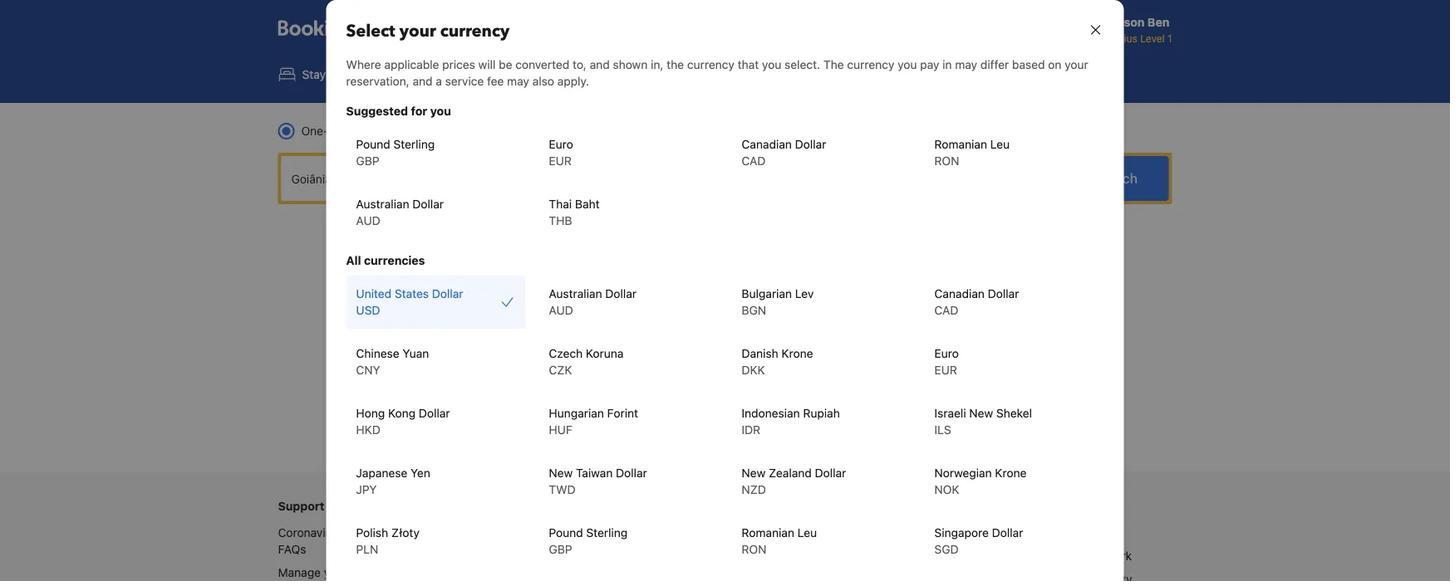 Task type: locate. For each thing, give the bounding box(es) containing it.
0 vertical spatial pound
[[356, 138, 390, 151]]

for
[[411, 104, 427, 118]]

złoty
[[391, 527, 420, 540]]

leu down differ
[[991, 138, 1010, 151]]

1 horizontal spatial euro eur
[[935, 347, 959, 377]]

and
[[590, 58, 610, 71], [413, 74, 433, 88], [543, 550, 563, 563], [737, 550, 757, 563]]

0 vertical spatial your
[[400, 20, 436, 43]]

may
[[955, 58, 978, 71], [507, 74, 529, 88]]

yen
[[411, 467, 430, 480]]

australian
[[356, 197, 409, 211], [549, 287, 602, 301]]

0 horizontal spatial leu
[[798, 527, 817, 540]]

attractions
[[717, 68, 776, 81]]

coronavirus (covid-19) faqs
[[278, 526, 408, 557]]

one-way
[[301, 124, 350, 138]]

thai
[[549, 197, 572, 211]]

0 vertical spatial leu
[[991, 138, 1010, 151]]

aud up 'all'
[[356, 214, 381, 228]]

euro eur up israeli
[[935, 347, 959, 377]]

genius
[[492, 526, 529, 540]]

holiday
[[566, 550, 605, 563]]

hungarian
[[549, 407, 604, 421]]

huf
[[549, 424, 573, 437]]

1 vertical spatial cad
[[935, 304, 959, 318]]

hotel
[[521, 68, 549, 81]]

your inside where applicable prices will be converted to, and shown in, the currency that you select. the currency you pay in may differ based on your reservation, and a service fee may also apply.
[[1065, 58, 1089, 71]]

new up nzd
[[742, 467, 766, 480]]

you right 'for'
[[430, 104, 451, 118]]

found
[[748, 398, 805, 426]]

1 horizontal spatial sterling
[[586, 527, 628, 540]]

romanian down in
[[935, 138, 988, 151]]

1 horizontal spatial pound sterling gbp
[[549, 527, 628, 557]]

1 vertical spatial ron
[[742, 543, 767, 557]]

zealand
[[769, 467, 812, 480]]

1 vertical spatial euro eur
[[935, 347, 959, 377]]

krone right the norwegian
[[995, 467, 1027, 480]]

euro up the thai
[[549, 138, 573, 151]]

1 horizontal spatial canadian dollar cad
[[935, 287, 1019, 318]]

new right israeli
[[970, 407, 993, 421]]

1 horizontal spatial romanian
[[935, 138, 988, 151]]

australian up czech
[[549, 287, 602, 301]]

select your currency
[[346, 20, 510, 43]]

0 vertical spatial canadian dollar cad
[[742, 138, 827, 168]]

privacy & cookies
[[700, 526, 795, 540]]

all
[[346, 254, 361, 268]]

0 vertical spatial may
[[955, 58, 978, 71]]

hungarian forint huf
[[549, 407, 638, 437]]

new up twd
[[549, 467, 573, 480]]

1 horizontal spatial your
[[400, 20, 436, 43]]

your for currency
[[400, 20, 436, 43]]

flight
[[477, 68, 507, 81]]

nzd
[[742, 483, 766, 497]]

1 horizontal spatial leu
[[991, 138, 1010, 151]]

flights link
[[349, 57, 436, 93]]

0 vertical spatial australian dollar aud
[[356, 197, 444, 228]]

1 vertical spatial canadian dollar cad
[[935, 287, 1019, 318]]

krone inside 'danish krone dkk'
[[782, 347, 813, 361]]

may right in
[[955, 58, 978, 71]]

united
[[356, 287, 392, 301]]

sterling up deals at the left bottom
[[586, 527, 628, 540]]

states
[[395, 287, 429, 301]]

0 vertical spatial euro eur
[[549, 138, 573, 168]]

1 horizontal spatial cad
[[935, 304, 959, 318]]

0 horizontal spatial may
[[507, 74, 529, 88]]

booking.com image
[[278, 20, 398, 40]]

2 vertical spatial your
[[324, 566, 348, 580]]

aud up czech
[[549, 304, 573, 318]]

1 vertical spatial australian dollar aud
[[549, 287, 637, 318]]

new inside new zealand dollar nzd
[[742, 467, 766, 480]]

australian dollar aud up koruna
[[549, 287, 637, 318]]

rupiah
[[803, 407, 840, 421]]

japanese yen jpy
[[356, 467, 430, 497]]

0 horizontal spatial australian dollar aud
[[356, 197, 444, 228]]

manage
[[278, 566, 321, 580]]

privacy
[[700, 526, 740, 540]]

0 horizontal spatial euro
[[549, 138, 573, 151]]

new inside israeli new shekel ils
[[970, 407, 993, 421]]

krone for norwegian krone nok
[[995, 467, 1027, 480]]

romanian up terms and conditions
[[742, 527, 795, 540]]

1 horizontal spatial australian
[[549, 287, 602, 301]]

sterling
[[394, 138, 435, 151], [586, 527, 628, 540]]

eur up the thai
[[549, 154, 572, 168]]

results
[[679, 398, 743, 426]]

2 horizontal spatial you
[[898, 58, 917, 71]]

to,
[[573, 58, 587, 71]]

singapore dollar sgd
[[935, 527, 1024, 557]]

australian up the "all currencies"
[[356, 197, 409, 211]]

1 horizontal spatial aud
[[549, 304, 573, 318]]

gbp down genius loyalty programme link
[[549, 543, 572, 557]]

0 vertical spatial sterling
[[394, 138, 435, 151]]

romanian leu ron
[[935, 138, 1010, 168], [742, 527, 817, 557]]

krone for danish krone dkk
[[782, 347, 813, 361]]

0 horizontal spatial gbp
[[356, 154, 380, 168]]

0 horizontal spatial pound
[[356, 138, 390, 151]]

0 horizontal spatial australian
[[356, 197, 409, 211]]

euro up israeli
[[935, 347, 959, 361]]

and down &
[[737, 550, 757, 563]]

hong kong dollar hkd
[[356, 407, 450, 437]]

bulgarian
[[742, 287, 792, 301]]

chinese
[[356, 347, 400, 361]]

login
[[927, 526, 953, 540]]

pound up seasonal and holiday deals
[[549, 527, 583, 540]]

0 vertical spatial krone
[[782, 347, 813, 361]]

1 horizontal spatial you
[[762, 58, 782, 71]]

new for new taiwan dollar twd
[[549, 467, 573, 480]]

0 horizontal spatial euro eur
[[549, 138, 573, 168]]

jpy
[[356, 483, 377, 497]]

1 vertical spatial pound sterling gbp
[[549, 527, 628, 557]]

1 horizontal spatial pound
[[549, 527, 583, 540]]

2 horizontal spatial new
[[970, 407, 993, 421]]

polish
[[356, 527, 388, 540]]

0 horizontal spatial your
[[324, 566, 348, 580]]

car rentals
[[604, 68, 662, 81]]

leu up the conditions
[[798, 527, 817, 540]]

cookies
[[754, 526, 795, 540]]

1 horizontal spatial eur
[[935, 364, 958, 377]]

your for trips
[[324, 566, 348, 580]]

how we work link
[[1061, 550, 1132, 563]]

0 vertical spatial canadian
[[742, 138, 792, 151]]

1 vertical spatial romanian
[[742, 527, 795, 540]]

pound
[[356, 138, 390, 151], [549, 527, 583, 540]]

1 horizontal spatial canadian
[[935, 287, 985, 301]]

new
[[970, 407, 993, 421], [549, 467, 573, 480], [742, 467, 766, 480]]

nok
[[935, 483, 960, 497]]

new inside new taiwan dollar twd
[[549, 467, 573, 480]]

airport taxis link
[[794, 57, 911, 93]]

1 vertical spatial gbp
[[549, 543, 572, 557]]

united states dollar usd
[[356, 287, 463, 318]]

0 horizontal spatial krone
[[782, 347, 813, 361]]

0 horizontal spatial pound sterling gbp
[[356, 138, 435, 168]]

indonesian rupiah idr
[[742, 407, 840, 437]]

flight + hotel
[[477, 68, 549, 81]]

car rentals link
[[567, 57, 677, 93]]

2 horizontal spatial currency
[[847, 58, 895, 71]]

1 horizontal spatial krone
[[995, 467, 1027, 480]]

1 vertical spatial sterling
[[586, 527, 628, 540]]

1 horizontal spatial romanian leu ron
[[935, 138, 1010, 168]]

euro eur
[[549, 138, 573, 168], [935, 347, 959, 377]]

0 vertical spatial aud
[[356, 214, 381, 228]]

trips
[[351, 566, 375, 580]]

select
[[346, 20, 395, 43]]

your left 'trips'
[[324, 566, 348, 580]]

1 horizontal spatial ron
[[935, 154, 960, 168]]

aud
[[356, 214, 381, 228], [549, 304, 573, 318]]

krone inside norwegian krone nok
[[995, 467, 1027, 480]]

rentals
[[626, 68, 662, 81]]

euro eur up the thai
[[549, 138, 573, 168]]

australian dollar aud up the currencies at top left
[[356, 197, 444, 228]]

your up applicable
[[400, 20, 436, 43]]

terms and conditions link
[[700, 550, 815, 563]]

currencies
[[364, 254, 425, 268]]

0 horizontal spatial canadian
[[742, 138, 792, 151]]

1 vertical spatial your
[[1065, 58, 1089, 71]]

gbp down suggested
[[356, 154, 380, 168]]

yuan
[[403, 347, 429, 361]]

0 vertical spatial ron
[[935, 154, 960, 168]]

0 vertical spatial eur
[[549, 154, 572, 168]]

1 horizontal spatial euro
[[935, 347, 959, 361]]

cny
[[356, 364, 380, 377]]

stays
[[302, 68, 332, 81]]

1 horizontal spatial new
[[742, 467, 766, 480]]

no results found
[[645, 398, 805, 426]]

indonesian
[[742, 407, 800, 421]]

0 horizontal spatial romanian leu ron
[[742, 527, 817, 557]]

no
[[645, 398, 674, 426]]

leu
[[991, 138, 1010, 151], [798, 527, 817, 540]]

where
[[346, 58, 381, 71]]

0 vertical spatial euro
[[549, 138, 573, 151]]

genius loyalty programme link
[[492, 526, 632, 540]]

1 vertical spatial krone
[[995, 467, 1027, 480]]

privacy & cookies link
[[700, 526, 795, 540]]

dollar inside new taiwan dollar twd
[[616, 467, 647, 480]]

your right on
[[1065, 58, 1089, 71]]

may down be
[[507, 74, 529, 88]]

0 vertical spatial pound sterling gbp
[[356, 138, 435, 168]]

sgd
[[935, 543, 959, 557]]

dollar
[[795, 138, 827, 151], [413, 197, 444, 211], [432, 287, 463, 301], [605, 287, 637, 301], [988, 287, 1019, 301], [419, 407, 450, 421], [616, 467, 647, 480], [815, 467, 846, 480], [992, 527, 1024, 540]]

you left pay
[[898, 58, 917, 71]]

1 vertical spatial euro
[[935, 347, 959, 361]]

0 horizontal spatial currency
[[440, 20, 510, 43]]

0 horizontal spatial new
[[549, 467, 573, 480]]

you right that
[[762, 58, 782, 71]]

pound down suggested
[[356, 138, 390, 151]]

2 horizontal spatial your
[[1065, 58, 1089, 71]]

(covid-
[[346, 526, 391, 540]]

the
[[824, 58, 844, 71]]

eur up israeli
[[935, 364, 958, 377]]

0 vertical spatial cad
[[742, 154, 766, 168]]

dollar inside singapore dollar sgd
[[992, 527, 1024, 540]]

we
[[1088, 550, 1103, 563]]

0 horizontal spatial ron
[[742, 543, 767, 557]]

krone right danish
[[782, 347, 813, 361]]

sterling down 'for'
[[394, 138, 435, 151]]

apply.
[[558, 74, 589, 88]]

0 horizontal spatial cad
[[742, 154, 766, 168]]

extranet login link
[[879, 526, 953, 540]]

fee
[[487, 74, 504, 88]]

1 horizontal spatial australian dollar aud
[[549, 287, 637, 318]]

0 vertical spatial romanian leu ron
[[935, 138, 1010, 168]]

seasonal
[[492, 550, 540, 563]]



Task type: vqa. For each thing, say whether or not it's contained in the screenshot.


Task type: describe. For each thing, give the bounding box(es) containing it.
0 vertical spatial romanian
[[935, 138, 988, 151]]

airport taxis
[[831, 68, 896, 81]]

in
[[943, 58, 952, 71]]

shown
[[613, 58, 648, 71]]

that
[[738, 58, 759, 71]]

hkd
[[356, 424, 381, 437]]

israeli new shekel ils
[[935, 407, 1032, 437]]

baht
[[575, 197, 600, 211]]

attractions link
[[680, 57, 790, 93]]

select your currency dialog
[[326, 0, 1124, 582]]

coronavirus (covid-19) faqs link
[[278, 526, 408, 557]]

and left a
[[413, 74, 433, 88]]

prices
[[442, 58, 475, 71]]

polish złoty pln
[[356, 527, 420, 557]]

loyalty
[[532, 526, 567, 540]]

israeli
[[935, 407, 966, 421]]

extranet
[[879, 526, 924, 540]]

1 vertical spatial aud
[[549, 304, 573, 318]]

dkk
[[742, 364, 765, 377]]

japanese
[[356, 467, 408, 480]]

1 horizontal spatial may
[[955, 58, 978, 71]]

extranet login
[[879, 526, 953, 540]]

partner help link
[[879, 550, 945, 563]]

car
[[604, 68, 623, 81]]

taiwan
[[576, 467, 613, 480]]

flight + hotel link
[[440, 57, 563, 93]]

chinese yuan cny
[[356, 347, 429, 377]]

dollar inside hong kong dollar hkd
[[419, 407, 450, 421]]

0 vertical spatial australian
[[356, 197, 409, 211]]

on
[[1048, 58, 1062, 71]]

norwegian
[[935, 467, 992, 480]]

1 vertical spatial australian
[[549, 287, 602, 301]]

how
[[1061, 550, 1085, 563]]

1 vertical spatial eur
[[935, 364, 958, 377]]

&
[[743, 526, 751, 540]]

partner
[[879, 550, 919, 563]]

hong
[[356, 407, 385, 421]]

dollar inside new zealand dollar nzd
[[815, 467, 846, 480]]

support
[[278, 500, 325, 513]]

1 vertical spatial canadian
[[935, 287, 985, 301]]

faqs
[[278, 543, 306, 557]]

kong
[[388, 407, 416, 421]]

search button
[[1064, 156, 1169, 201]]

1 horizontal spatial currency
[[687, 58, 735, 71]]

all currencies
[[346, 254, 425, 268]]

19)
[[391, 526, 408, 540]]

seasonal and holiday deals
[[492, 550, 637, 563]]

suggested for you
[[346, 104, 451, 118]]

thb
[[549, 214, 572, 228]]

czk
[[549, 364, 572, 377]]

usd
[[356, 304, 380, 318]]

manage your trips link
[[278, 566, 375, 580]]

bulgarian lev bgn
[[742, 287, 814, 318]]

be
[[499, 58, 512, 71]]

1 vertical spatial leu
[[798, 527, 817, 540]]

seasonal and holiday deals link
[[492, 550, 637, 563]]

pln
[[356, 543, 378, 557]]

deals
[[608, 550, 637, 563]]

reservation,
[[346, 74, 410, 88]]

way
[[329, 124, 350, 138]]

1 horizontal spatial gbp
[[549, 543, 572, 557]]

twd
[[549, 483, 576, 497]]

czech koruna czk
[[549, 347, 624, 377]]

1 vertical spatial may
[[507, 74, 529, 88]]

dollar inside united states dollar usd
[[432, 287, 463, 301]]

and right "to,"
[[590, 58, 610, 71]]

0 horizontal spatial aud
[[356, 214, 381, 228]]

a
[[436, 74, 442, 88]]

0 horizontal spatial canadian dollar cad
[[742, 138, 827, 168]]

select.
[[785, 58, 821, 71]]

idr
[[742, 424, 761, 437]]

terms
[[700, 550, 733, 563]]

1 vertical spatial romanian leu ron
[[742, 527, 817, 557]]

0 horizontal spatial sterling
[[394, 138, 435, 151]]

and down loyalty
[[543, 550, 563, 563]]

no results found image
[[651, 218, 799, 395]]

help
[[922, 550, 945, 563]]

where applicable prices will be converted to, and shown in, the currency that you select. the currency you pay in may differ based on your reservation, and a service fee may also apply.
[[346, 58, 1089, 88]]

will
[[478, 58, 496, 71]]

taxis
[[871, 68, 896, 81]]

czech
[[549, 347, 583, 361]]

work
[[1106, 550, 1132, 563]]

converted
[[516, 58, 570, 71]]

0 horizontal spatial romanian
[[742, 527, 795, 540]]

0 vertical spatial gbp
[[356, 154, 380, 168]]

differ
[[981, 58, 1009, 71]]

1 vertical spatial pound
[[549, 527, 583, 540]]

0 horizontal spatial you
[[430, 104, 451, 118]]

norwegian krone nok
[[935, 467, 1027, 497]]

the
[[667, 58, 684, 71]]

thai baht thb
[[549, 197, 600, 228]]

genius loyalty programme
[[492, 526, 632, 540]]

bgn
[[742, 304, 767, 318]]

0 horizontal spatial eur
[[549, 154, 572, 168]]

pay
[[920, 58, 940, 71]]

partner help
[[879, 550, 945, 563]]

new for new zealand dollar nzd
[[742, 467, 766, 480]]

airport
[[831, 68, 868, 81]]



